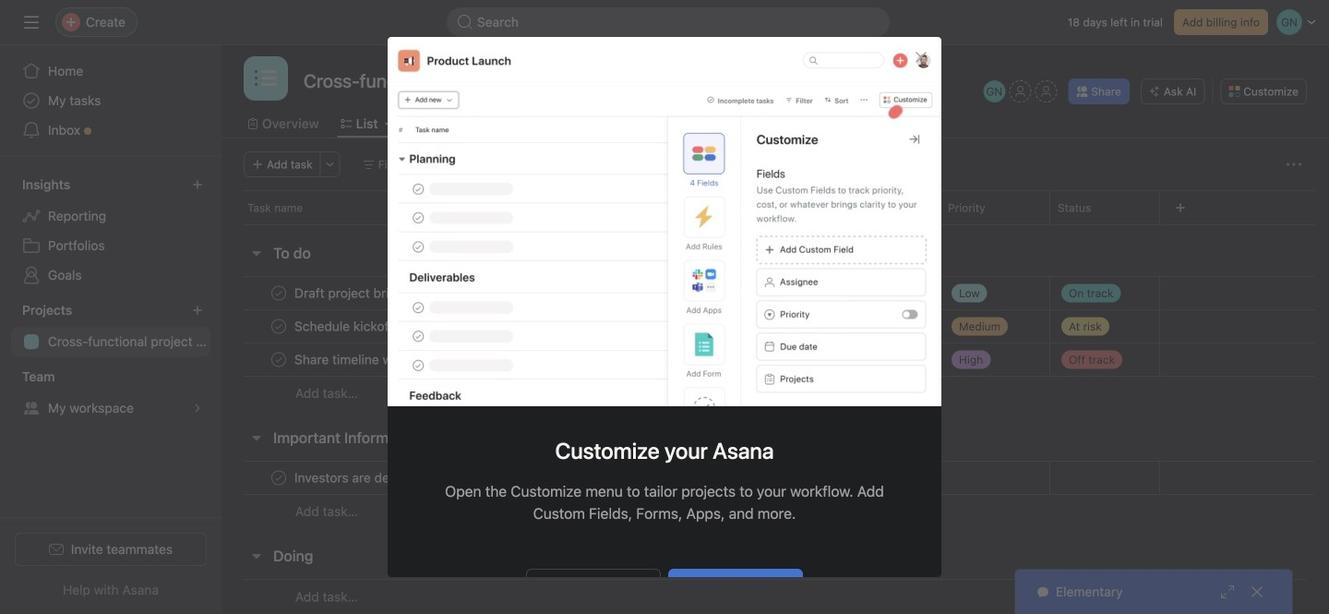 Task type: describe. For each thing, give the bounding box(es) containing it.
mark complete image for investors are demanding something cell
[[268, 467, 290, 489]]

expand elementary image
[[1221, 585, 1235, 599]]

0 vertical spatial gn image
[[986, 80, 1003, 102]]

close this dialog image
[[914, 50, 929, 65]]

task name text field for mark complete option in the schedule kickoff meeting cell
[[291, 317, 451, 336]]

add field image
[[1175, 202, 1187, 213]]

task name text field for mark complete checkbox
[[291, 284, 407, 302]]

gn image
[[731, 315, 748, 337]]

mark complete image for schedule kickoff meeting cell
[[268, 315, 290, 337]]

mark complete checkbox for schedule kickoff meeting cell
[[268, 315, 290, 337]]

close image
[[1250, 585, 1265, 599]]

gn image inside header to do tree grid
[[731, 282, 748, 304]]

schedule kickoff meeting cell
[[222, 309, 720, 344]]

task name text field for mark complete image within the share timeline with teammates cell
[[291, 350, 483, 369]]

prominent image
[[458, 15, 473, 30]]

list image
[[255, 67, 277, 90]]

header important information tree grid
[[222, 461, 1330, 528]]

insights element
[[0, 168, 222, 294]]

2 collapse task list for this group image from the top
[[249, 548, 264, 563]]

global element
[[0, 45, 222, 156]]

1 collapse task list for this group image from the top
[[249, 430, 264, 445]]

hide sidebar image
[[24, 15, 39, 30]]

mark complete checkbox for share timeline with teammates cell
[[268, 349, 290, 371]]



Task type: vqa. For each thing, say whether or not it's contained in the screenshot.
first Collapse task list for this group image from the bottom
yes



Task type: locate. For each thing, give the bounding box(es) containing it.
2 task name text field from the top
[[291, 317, 451, 336]]

task name text field inside draft project brief cell
[[291, 284, 407, 302]]

add to starred image
[[584, 73, 599, 88]]

2 mark complete image from the top
[[268, 315, 290, 337]]

2 vertical spatial mark complete checkbox
[[268, 467, 290, 489]]

1 mark complete image from the top
[[268, 282, 290, 304]]

mark complete image inside share timeline with teammates cell
[[268, 349, 290, 371]]

0 vertical spatial mark complete image
[[268, 349, 290, 371]]

mark complete checkbox inside schedule kickoff meeting cell
[[268, 315, 290, 337]]

mark complete image for share timeline with teammates cell
[[268, 349, 290, 371]]

teams element
[[0, 360, 222, 427]]

mark complete image
[[268, 282, 290, 304], [268, 315, 290, 337]]

1 vertical spatial task name text field
[[291, 469, 513, 487]]

mark complete image for draft project brief cell
[[268, 282, 290, 304]]

None text field
[[299, 64, 549, 97]]

task name text field inside schedule kickoff meeting cell
[[291, 317, 451, 336]]

collapse task list for this group image
[[249, 430, 264, 445], [249, 548, 264, 563]]

1 horizontal spatial gn image
[[986, 80, 1003, 102]]

task name text field for mark complete image inside investors are demanding something cell
[[291, 469, 513, 487]]

Task name text field
[[291, 284, 407, 302], [291, 317, 451, 336]]

1 vertical spatial mark complete image
[[268, 315, 290, 337]]

mark complete image
[[268, 349, 290, 371], [268, 467, 290, 489]]

2 mark complete image from the top
[[268, 467, 290, 489]]

Mark complete checkbox
[[268, 282, 290, 304]]

1 vertical spatial task name text field
[[291, 317, 451, 336]]

mark complete image inside schedule kickoff meeting cell
[[268, 315, 290, 337]]

projects element
[[0, 294, 222, 360]]

mark complete checkbox inside investors are demanding something cell
[[268, 467, 290, 489]]

share timeline with teammates cell
[[222, 343, 720, 377]]

1 vertical spatial gn image
[[731, 282, 748, 304]]

Task name text field
[[291, 350, 483, 369], [291, 469, 513, 487]]

Mark complete checkbox
[[268, 315, 290, 337], [268, 349, 290, 371], [268, 467, 290, 489]]

draft project brief cell
[[222, 276, 720, 310]]

0 vertical spatial mark complete checkbox
[[268, 315, 290, 337]]

task name text field inside share timeline with teammates cell
[[291, 350, 483, 369]]

2 mark complete checkbox from the top
[[268, 349, 290, 371]]

investors are demanding something cell
[[222, 461, 720, 495]]

1 mark complete image from the top
[[268, 349, 290, 371]]

0 vertical spatial collapse task list for this group image
[[249, 430, 264, 445]]

mark complete checkbox for investors are demanding something cell
[[268, 467, 290, 489]]

collapse task list for this group image
[[249, 246, 264, 260]]

list box
[[447, 7, 890, 37]]

1 mark complete checkbox from the top
[[268, 315, 290, 337]]

1 vertical spatial mark complete image
[[268, 467, 290, 489]]

0 vertical spatial task name text field
[[291, 284, 407, 302]]

0 horizontal spatial gn image
[[731, 282, 748, 304]]

1 task name text field from the top
[[291, 350, 483, 369]]

task name text field inside investors are demanding something cell
[[291, 469, 513, 487]]

1 vertical spatial mark complete checkbox
[[268, 349, 290, 371]]

1 task name text field from the top
[[291, 284, 407, 302]]

gn image
[[986, 80, 1003, 102], [731, 282, 748, 304]]

mark complete checkbox inside share timeline with teammates cell
[[268, 349, 290, 371]]

header to do tree grid
[[222, 276, 1330, 410]]

0 vertical spatial mark complete image
[[268, 282, 290, 304]]

mark complete image inside draft project brief cell
[[268, 282, 290, 304]]

3 mark complete checkbox from the top
[[268, 467, 290, 489]]

0 vertical spatial task name text field
[[291, 350, 483, 369]]

mark complete image inside investors are demanding something cell
[[268, 467, 290, 489]]

1 vertical spatial collapse task list for this group image
[[249, 548, 264, 563]]

2 task name text field from the top
[[291, 469, 513, 487]]

row
[[222, 190, 1330, 224], [244, 223, 1316, 225], [222, 276, 1330, 310], [222, 309, 1330, 344], [222, 343, 1330, 377], [222, 376, 1330, 410], [222, 461, 1330, 495], [222, 494, 1330, 528], [222, 579, 1330, 614]]



